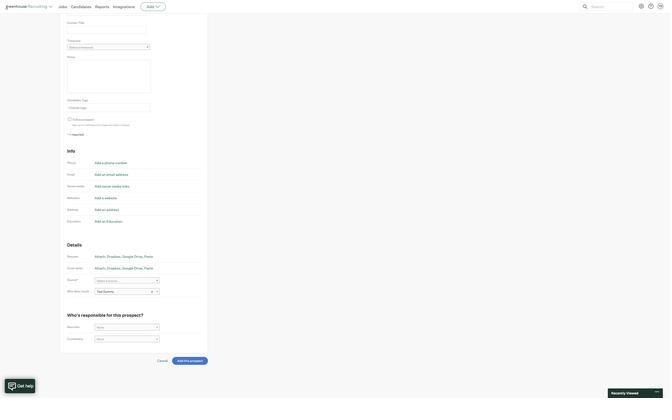 Task type: describe. For each thing, give the bounding box(es) containing it.
none link for recruiter
[[95, 324, 160, 331]]

jobs link
[[58, 4, 67, 9]]

test
[[97, 290, 103, 294]]

credit
[[81, 290, 89, 294]]

timezone
[[81, 46, 93, 49]]

test dummy link
[[95, 289, 160, 296]]

number
[[115, 161, 127, 165]]

Search text field
[[591, 3, 629, 10]]

recruiter
[[67, 326, 80, 329]]

1 horizontal spatial education
[[107, 220, 122, 224]]

test dummy
[[97, 290, 114, 294]]

recently viewed
[[612, 392, 639, 396]]

0 vertical spatial address
[[116, 173, 128, 177]]

links
[[122, 184, 130, 189]]

current for current title
[[67, 21, 78, 25]]

none for coordinator
[[97, 338, 104, 342]]

dropbox for resume
[[107, 255, 121, 259]]

candidates
[[71, 4, 91, 9]]

for for up
[[81, 124, 84, 127]]

Follow prospect checkbox
[[68, 118, 71, 121]]

letter
[[76, 267, 83, 271]]

add an address link
[[95, 208, 119, 212]]

drive for cover letter
[[134, 267, 143, 271]]

jobs
[[58, 4, 67, 9]]

current company
[[67, 3, 91, 7]]

td
[[659, 5, 663, 8]]

select a source...
[[97, 279, 120, 283]]

dropbox link for cover letter
[[107, 267, 122, 271]]

drive for resume
[[134, 255, 143, 259]]

1 vertical spatial *
[[77, 279, 78, 282]]

websites
[[67, 196, 80, 200]]

responsible
[[81, 313, 106, 318]]

* = required
[[67, 133, 84, 137]]

reports link
[[95, 4, 109, 9]]

prospect
[[82, 118, 94, 122]]

none link for coordinator
[[95, 336, 160, 343]]

add a website link
[[95, 196, 117, 200]]

an for education
[[102, 220, 106, 224]]

add for add an email address
[[95, 173, 101, 177]]

add an address
[[95, 208, 119, 212]]

title
[[78, 21, 84, 25]]

=
[[69, 133, 71, 137]]

source
[[67, 279, 77, 282]]

a for timezone
[[78, 46, 80, 49]]

notes
[[67, 55, 75, 59]]

add social media links link
[[95, 184, 130, 189]]

resume
[[67, 255, 78, 259]]

candidate tags
[[67, 99, 88, 102]]

google for cover letter
[[122, 267, 134, 271]]

cancel link
[[157, 359, 168, 363]]

attach for cover letter
[[95, 267, 105, 271]]

1 vertical spatial address
[[107, 208, 119, 212]]

source...
[[108, 279, 120, 283]]

tags
[[82, 99, 88, 102]]

1 horizontal spatial media
[[112, 184, 122, 189]]

attach link for resume
[[95, 255, 106, 259]]

integrations
[[113, 4, 135, 9]]

details
[[67, 243, 82, 248]]

who
[[67, 290, 73, 294]]

add an education
[[95, 220, 122, 224]]

required
[[72, 133, 84, 137]]

attach link for cover letter
[[95, 267, 106, 271]]

dropbox for cover letter
[[107, 267, 121, 271]]

cover letter
[[67, 267, 83, 271]]

this
[[113, 313, 121, 318]]

social
[[102, 184, 111, 189]]

social media
[[67, 185, 84, 188]]

info
[[67, 149, 75, 154]]

0 horizontal spatial education
[[67, 220, 81, 224]]

follow
[[73, 118, 81, 122]]

changes
[[121, 124, 130, 127]]

current title
[[67, 21, 84, 25]]

a for source...
[[106, 279, 108, 283]]

website
[[105, 196, 117, 200]]

add for add
[[147, 4, 154, 9]]

dummy
[[103, 290, 114, 294]]

viewed
[[627, 392, 639, 396]]

google drive link for cover letter
[[122, 267, 144, 271]]

email
[[67, 173, 75, 177]]

stage
[[102, 124, 108, 127]]

who's responsible for this prospect?
[[67, 313, 143, 318]]

add button
[[141, 2, 166, 11]]

status
[[113, 124, 120, 127]]

sign up for notifications for stage and status changes
[[72, 124, 130, 127]]

add for add a phone number
[[95, 161, 101, 165]]

add for add an education
[[95, 220, 101, 224]]

add for add social media links
[[95, 184, 101, 189]]



Task type: locate. For each thing, give the bounding box(es) containing it.
2 an from the top
[[102, 208, 106, 212]]

None submit
[[172, 358, 208, 366]]

a left source...
[[106, 279, 108, 283]]

google drive link
[[122, 255, 144, 259], [122, 267, 144, 271]]

2 attach dropbox google drive paste from the top
[[95, 267, 153, 271]]

google for resume
[[122, 255, 134, 259]]

attach dropbox google drive paste for resume
[[95, 255, 153, 259]]

1 vertical spatial current
[[67, 21, 78, 25]]

add a phone number link
[[95, 161, 127, 165]]

1 dropbox link from the top
[[107, 255, 122, 259]]

a
[[78, 46, 80, 49], [102, 161, 104, 165], [102, 196, 104, 200], [106, 279, 108, 283]]

2 current from the top
[[67, 21, 78, 25]]

follow prospect
[[73, 118, 94, 122]]

1 attach dropbox google drive paste from the top
[[95, 255, 153, 259]]

0 vertical spatial dropbox link
[[107, 255, 122, 259]]

td button
[[657, 2, 665, 10]]

reports
[[95, 4, 109, 9]]

education down the address
[[67, 220, 81, 224]]

a for website
[[102, 196, 104, 200]]

and
[[109, 124, 113, 127]]

education down add an address
[[107, 220, 122, 224]]

1 vertical spatial attach dropbox google drive paste
[[95, 267, 153, 271]]

0 vertical spatial attach
[[95, 255, 105, 259]]

address right "email"
[[116, 173, 128, 177]]

* up gets
[[77, 279, 78, 282]]

select a source... link
[[95, 278, 160, 285]]

None file field
[[6, 375, 66, 380], [0, 381, 61, 386], [6, 375, 66, 380], [0, 381, 61, 386]]

dropbox link
[[107, 255, 122, 259], [107, 267, 122, 271]]

1 vertical spatial select
[[97, 279, 105, 283]]

0 vertical spatial paste
[[144, 255, 153, 259]]

recently
[[612, 392, 626, 396]]

1 vertical spatial an
[[102, 208, 106, 212]]

2 dropbox link from the top
[[107, 267, 122, 271]]

none
[[97, 326, 104, 330], [97, 338, 104, 342]]

cover
[[67, 267, 75, 271]]

2 horizontal spatial for
[[107, 313, 112, 318]]

attach dropbox google drive paste
[[95, 255, 153, 259], [95, 267, 153, 271]]

for for responsible
[[107, 313, 112, 318]]

2 attach link from the top
[[95, 267, 106, 271]]

an left "email"
[[102, 173, 106, 177]]

2 none link from the top
[[95, 336, 160, 343]]

dropbox
[[107, 255, 121, 259], [107, 267, 121, 271]]

candidates link
[[71, 4, 91, 9]]

source *
[[67, 279, 78, 282]]

0 horizontal spatial *
[[67, 133, 68, 137]]

a for phone
[[102, 161, 104, 165]]

0 vertical spatial none link
[[95, 324, 160, 331]]

1 vertical spatial none link
[[95, 336, 160, 343]]

* inside * = required
[[67, 133, 68, 137]]

1 vertical spatial paste link
[[144, 267, 153, 271]]

sign
[[72, 124, 77, 127]]

2 attach from the top
[[95, 267, 105, 271]]

1 none link from the top
[[95, 324, 160, 331]]

0 horizontal spatial select
[[69, 46, 78, 49]]

for left this
[[107, 313, 112, 318]]

media right social
[[76, 185, 84, 188]]

select for select a source...
[[97, 279, 105, 283]]

media
[[112, 184, 122, 189], [76, 185, 84, 188]]

Notes text field
[[67, 60, 151, 93]]

add
[[147, 4, 154, 9], [95, 161, 101, 165], [95, 173, 101, 177], [95, 184, 101, 189], [95, 196, 101, 200], [95, 208, 101, 212], [95, 220, 101, 224]]

None text field
[[67, 8, 147, 16]]

1 current from the top
[[67, 3, 78, 7]]

none for recruiter
[[97, 326, 104, 330]]

2 paste from the top
[[144, 267, 153, 271]]

attach
[[95, 255, 105, 259], [95, 267, 105, 271]]

attach dropbox google drive paste for cover letter
[[95, 267, 153, 271]]

an down add a website
[[102, 208, 106, 212]]

add an education link
[[95, 220, 122, 224]]

1 vertical spatial paste
[[144, 267, 153, 271]]

notifications
[[84, 124, 98, 127]]

select
[[69, 46, 78, 49], [97, 279, 105, 283]]

0 vertical spatial attach link
[[95, 255, 106, 259]]

2 google from the top
[[122, 267, 134, 271]]

who's
[[67, 313, 80, 318]]

google drive link for resume
[[122, 255, 144, 259]]

greenhouse recruiting image
[[6, 4, 49, 10]]

social
[[67, 185, 75, 188]]

paste for cover letter
[[144, 267, 153, 271]]

up
[[78, 124, 80, 127]]

0 vertical spatial select
[[69, 46, 78, 49]]

2 vertical spatial an
[[102, 220, 106, 224]]

1 horizontal spatial select
[[97, 279, 105, 283]]

3 an from the top
[[102, 220, 106, 224]]

select up test
[[97, 279, 105, 283]]

0 horizontal spatial media
[[76, 185, 84, 188]]

*
[[67, 133, 68, 137], [77, 279, 78, 282]]

1 vertical spatial attach
[[95, 267, 105, 271]]

0 vertical spatial *
[[67, 133, 68, 137]]

for right up
[[81, 124, 84, 127]]

add for add an address
[[95, 208, 101, 212]]

company
[[78, 3, 91, 7]]

0 vertical spatial none
[[97, 326, 104, 330]]

add for add a website
[[95, 196, 101, 200]]

prospect?
[[122, 313, 143, 318]]

1 vertical spatial google
[[122, 267, 134, 271]]

0 vertical spatial an
[[102, 173, 106, 177]]

add a website
[[95, 196, 117, 200]]

for left "stage"
[[98, 124, 101, 127]]

0 vertical spatial google drive link
[[122, 255, 144, 259]]

2 dropbox from the top
[[107, 267, 121, 271]]

cancel
[[157, 359, 168, 363]]

1 paste from the top
[[144, 255, 153, 259]]

media left links at the left of the page
[[112, 184, 122, 189]]

add a phone number
[[95, 161, 127, 165]]

0 vertical spatial drive
[[134, 255, 143, 259]]

none link
[[95, 324, 160, 331], [95, 336, 160, 343]]

2 google drive link from the top
[[122, 267, 144, 271]]

who gets credit
[[67, 290, 89, 294]]

1 horizontal spatial for
[[98, 124, 101, 127]]

1 vertical spatial dropbox link
[[107, 267, 122, 271]]

1 attach from the top
[[95, 255, 105, 259]]

paste for resume
[[144, 255, 153, 259]]

1 vertical spatial attach link
[[95, 267, 106, 271]]

1 horizontal spatial *
[[77, 279, 78, 282]]

a left website
[[102, 196, 104, 200]]

gets
[[74, 290, 80, 294]]

* left = at the top left of the page
[[67, 133, 68, 137]]

select a timezone
[[69, 46, 93, 49]]

attach link
[[95, 255, 106, 259], [95, 267, 106, 271]]

1 an from the top
[[102, 173, 106, 177]]

add inside popup button
[[147, 4, 154, 9]]

for
[[81, 124, 84, 127], [98, 124, 101, 127], [107, 313, 112, 318]]

add an email address link
[[95, 173, 128, 177]]

add social media links
[[95, 184, 130, 189]]

an down add an address
[[102, 220, 106, 224]]

paste link for resume
[[144, 255, 153, 259]]

paste
[[144, 255, 153, 259], [144, 267, 153, 271]]

1 vertical spatial dropbox
[[107, 267, 121, 271]]

address
[[67, 208, 78, 212]]

None text field
[[67, 26, 147, 34], [67, 104, 149, 112], [67, 26, 147, 34], [67, 104, 149, 112]]

1 vertical spatial google drive link
[[122, 267, 144, 271]]

phone
[[105, 161, 114, 165]]

current right jobs 'link'
[[67, 3, 78, 7]]

select down the timezone
[[69, 46, 78, 49]]

address
[[116, 173, 128, 177], [107, 208, 119, 212]]

1 google drive link from the top
[[122, 255, 144, 259]]

address down website
[[107, 208, 119, 212]]

2 none from the top
[[97, 338, 104, 342]]

drive
[[134, 255, 143, 259], [134, 267, 143, 271]]

current for current company
[[67, 3, 78, 7]]

add an email address
[[95, 173, 128, 177]]

an
[[102, 173, 106, 177], [102, 208, 106, 212], [102, 220, 106, 224]]

td button
[[658, 3, 664, 9]]

1 google from the top
[[122, 255, 134, 259]]

1 attach link from the top
[[95, 255, 106, 259]]

configure image
[[639, 3, 645, 9]]

an for address
[[102, 208, 106, 212]]

select a timezone link
[[67, 44, 150, 51]]

1 none from the top
[[97, 326, 104, 330]]

1 vertical spatial drive
[[134, 267, 143, 271]]

2 paste link from the top
[[144, 267, 153, 271]]

0 vertical spatial paste link
[[144, 255, 153, 259]]

paste link for cover letter
[[144, 267, 153, 271]]

1 paste link from the top
[[144, 255, 153, 259]]

2 drive from the top
[[134, 267, 143, 271]]

paste link
[[144, 255, 153, 259], [144, 267, 153, 271]]

attach for resume
[[95, 255, 105, 259]]

select for select a timezone
[[69, 46, 78, 49]]

0 vertical spatial attach dropbox google drive paste
[[95, 255, 153, 259]]

candidate
[[67, 99, 81, 102]]

an for email
[[102, 173, 106, 177]]

a left the phone
[[102, 161, 104, 165]]

0 vertical spatial google
[[122, 255, 134, 259]]

email
[[107, 173, 115, 177]]

dropbox link for resume
[[107, 255, 122, 259]]

phone
[[67, 161, 76, 165]]

0 vertical spatial dropbox
[[107, 255, 121, 259]]

current left title
[[67, 21, 78, 25]]

1 dropbox from the top
[[107, 255, 121, 259]]

0 vertical spatial current
[[67, 3, 78, 7]]

0 horizontal spatial for
[[81, 124, 84, 127]]

integrations link
[[113, 4, 135, 9]]

timezone
[[67, 39, 81, 43]]

a left timezone
[[78, 46, 80, 49]]

1 drive from the top
[[134, 255, 143, 259]]

1 vertical spatial none
[[97, 338, 104, 342]]

coordinator
[[67, 338, 83, 341]]



Task type: vqa. For each thing, say whether or not it's contained in the screenshot.
topmost Drive
yes



